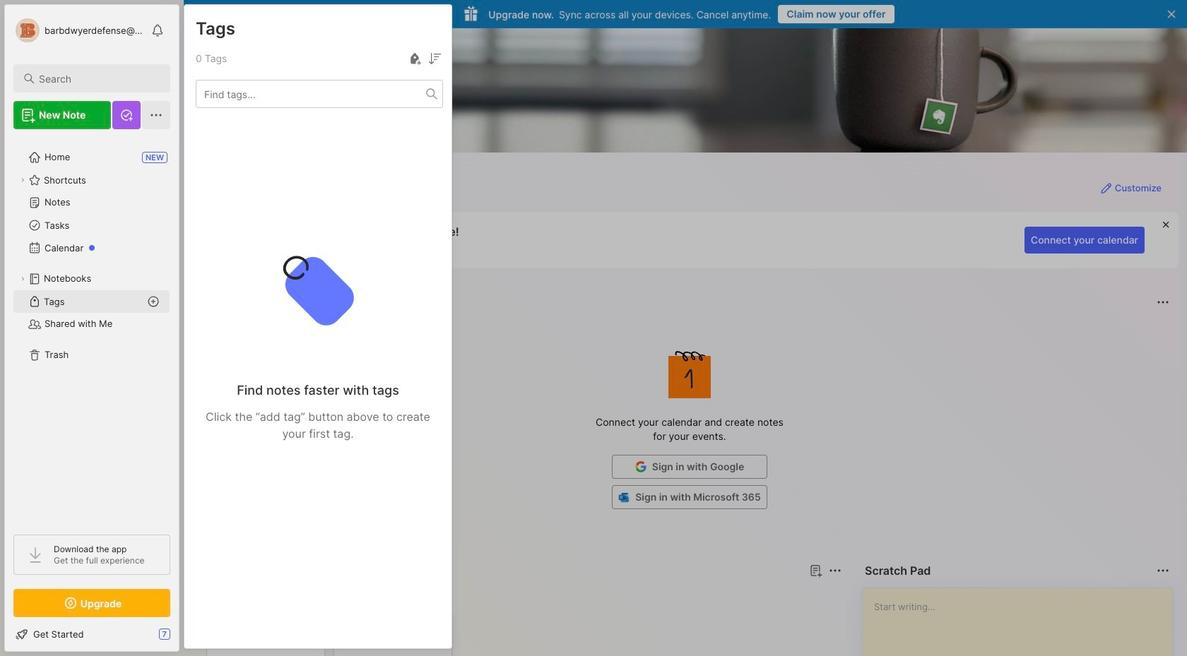 Task type: locate. For each thing, give the bounding box(es) containing it.
None search field
[[39, 70, 158, 87]]

create new tag image
[[407, 50, 423, 67]]

tree
[[5, 138, 179, 522]]

Start writing… text field
[[875, 589, 1172, 657]]

click to collapse image
[[179, 631, 189, 648]]

main element
[[0, 0, 184, 657]]

none search field inside main element
[[39, 70, 158, 87]]

sort options image
[[426, 50, 443, 67]]

expand notebooks image
[[18, 275, 27, 284]]

tab
[[209, 588, 251, 605]]

row group
[[206, 614, 461, 657]]

Help and Learning task checklist field
[[5, 624, 179, 646]]



Task type: vqa. For each thing, say whether or not it's contained in the screenshot.
Clear at the top left of the page
no



Task type: describe. For each thing, give the bounding box(es) containing it.
tree inside main element
[[5, 138, 179, 522]]

Sort field
[[426, 50, 443, 67]]

Account field
[[13, 16, 144, 45]]

Find tags… text field
[[197, 84, 426, 104]]

Search text field
[[39, 72, 158, 86]]



